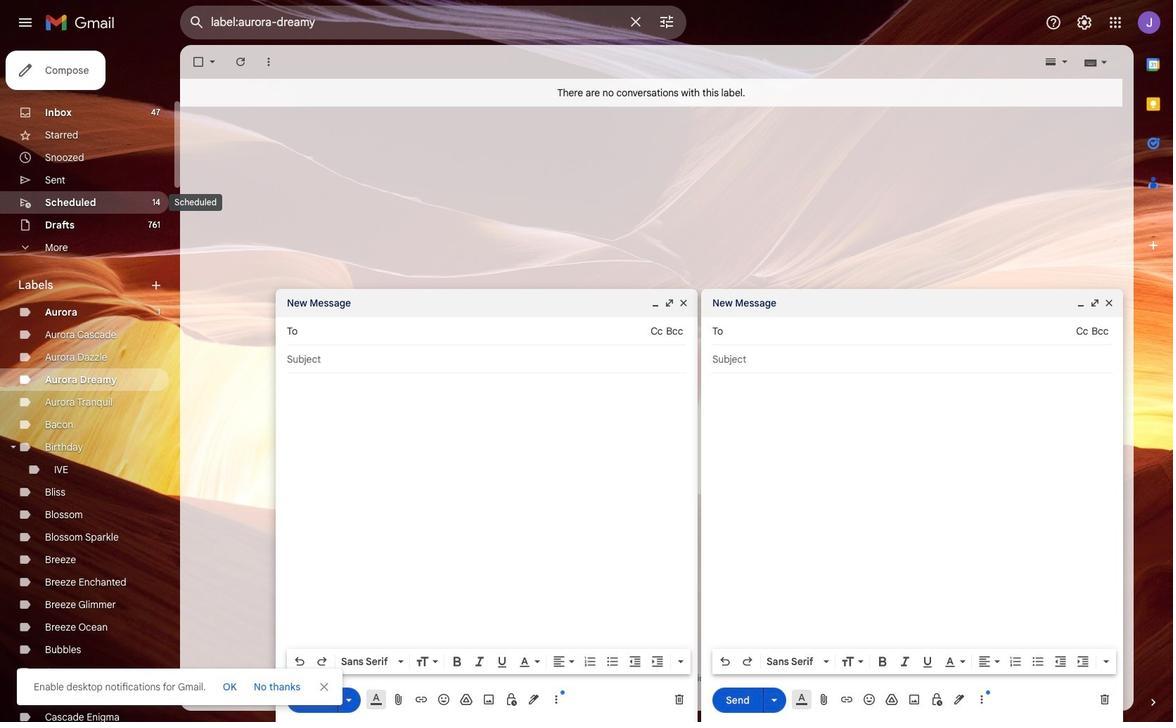 Task type: describe. For each thing, give the bounding box(es) containing it.
1 dialog from the left
[[276, 289, 698, 722]]

toggle confidential mode image
[[504, 693, 518, 707]]

undo ‪(⌘z)‬ image for redo ‪(⌘y)‬ image
[[718, 655, 732, 669]]

Search mail text field
[[211, 15, 619, 30]]

numbered list ‪(⌘⇧7)‬ image for more formatting options image's indent less ‪(⌘[)‬ image
[[583, 655, 597, 669]]

insert signature image for toggle confidential mode icon
[[527, 693, 541, 707]]

minimize image for pop out image
[[650, 298, 661, 309]]

bulleted list ‪(⌘⇧8)‬ image for numbered list ‪(⌘⇧7)‬ image related to more formatting options icon's indent less ‪(⌘[)‬ image
[[1031, 655, 1045, 669]]

clear search image
[[622, 8, 650, 36]]

more formatting options image
[[674, 655, 688, 669]]

indent more ‪(⌘])‬ image for more formatting options icon's indent less ‪(⌘[)‬ image
[[1076, 655, 1090, 669]]

search mail image
[[184, 10, 210, 35]]

discard draft ‪(⌘⇧d)‬ image for more formatting options image
[[672, 693, 686, 707]]

toggle confidential mode image
[[930, 693, 944, 707]]

italic ‪(⌘i)‬ image for insert files using drive icon
[[898, 655, 912, 669]]

underline ‪(⌘u)‬ image for insert files using drive image's italic ‪(⌘i)‬ 'image'
[[495, 656, 509, 670]]

formatting options toolbar for toggle confidential mode icon
[[287, 649, 691, 674]]

To recipients text field
[[729, 319, 1076, 344]]

redo ‪(⌘y)‬ image
[[315, 655, 329, 669]]

message body text field for italic ‪(⌘i)‬ 'image' for insert files using drive icon
[[712, 381, 1112, 645]]

more options image for insert signature image for toggle confidential mode image
[[978, 693, 986, 707]]

more email options image
[[262, 55, 276, 69]]

advanced search options image
[[653, 8, 681, 36]]

minimize image for pop out icon
[[1075, 298, 1087, 309]]

indent more ‪(⌘])‬ image for more formatting options image's indent less ‪(⌘[)‬ image
[[651, 655, 665, 669]]

insert emoji ‪(⌘⇧2)‬ image
[[862, 693, 876, 707]]

bulleted list ‪(⌘⇧8)‬ image for numbered list ‪(⌘⇧7)‬ image corresponding to more formatting options image's indent less ‪(⌘[)‬ image
[[606, 655, 620, 669]]

toggle split pane mode image
[[1044, 55, 1058, 69]]

more send options image for redo ‪(⌘y)‬ image option
[[767, 693, 781, 707]]

option for redo ‪(⌘y)‬ icon
[[338, 655, 395, 669]]

select input tool image
[[1100, 57, 1108, 67]]

To recipients text field
[[304, 319, 651, 344]]

indent less ‪(⌘[)‬ image for more formatting options image
[[628, 655, 642, 669]]

close image for pop out image
[[678, 298, 689, 309]]

insert files using drive image
[[459, 693, 473, 707]]

insert photo image for insert files using drive image
[[482, 693, 496, 707]]

2 dialog from the left
[[701, 289, 1123, 722]]



Task type: locate. For each thing, give the bounding box(es) containing it.
insert signature image right toggle confidential mode image
[[952, 693, 966, 707]]

1 horizontal spatial underline ‪(⌘u)‬ image
[[921, 656, 935, 670]]

0 horizontal spatial insert photo image
[[482, 693, 496, 707]]

1 horizontal spatial bulleted list ‪(⌘⇧8)‬ image
[[1031, 655, 1045, 669]]

0 horizontal spatial undo ‪(⌘z)‬ image
[[293, 655, 307, 669]]

close image right pop out icon
[[1104, 298, 1115, 309]]

bold ‪(⌘b)‬ image up insert files using drive image
[[450, 655, 464, 669]]

1 undo ‪(⌘z)‬ image from the left
[[293, 655, 307, 669]]

insert link ‪(⌘k)‬ image
[[414, 693, 428, 707]]

main content
[[180, 45, 1134, 711]]

1 horizontal spatial numbered list ‪(⌘⇧7)‬ image
[[1009, 655, 1023, 669]]

1 horizontal spatial italic ‪(⌘i)‬ image
[[898, 655, 912, 669]]

2 underline ‪(⌘u)‬ image from the left
[[921, 656, 935, 670]]

undo ‪(⌘z)‬ image
[[293, 655, 307, 669], [718, 655, 732, 669]]

1 bold ‪(⌘b)‬ image from the left
[[450, 655, 464, 669]]

subject field down to recipients text box
[[287, 352, 686, 366]]

tooltip
[[169, 187, 222, 218]]

1 indent less ‪(⌘[)‬ image from the left
[[628, 655, 642, 669]]

attach files image left insert link ‪(⌘k)‬ image
[[817, 693, 831, 707]]

1 horizontal spatial attach files image
[[817, 693, 831, 707]]

2 numbered list ‪(⌘⇧7)‬ image from the left
[[1009, 655, 1023, 669]]

1 horizontal spatial subject field
[[712, 352, 1112, 366]]

settings image
[[1076, 14, 1093, 31]]

Subject field
[[287, 352, 686, 366], [712, 352, 1112, 366]]

bold ‪(⌘b)‬ image
[[450, 655, 464, 669], [876, 655, 890, 669]]

undo ‪(⌘z)‬ image left redo ‪(⌘y)‬ icon
[[293, 655, 307, 669]]

0 horizontal spatial formatting options toolbar
[[287, 649, 691, 674]]

2 subject field from the left
[[712, 352, 1112, 366]]

1 horizontal spatial dialog
[[701, 289, 1123, 722]]

attach files image for insert link ‪(⌘k)‬ icon
[[392, 693, 406, 707]]

0 horizontal spatial bold ‪(⌘b)‬ image
[[450, 655, 464, 669]]

1 underline ‪(⌘u)‬ image from the left
[[495, 656, 509, 670]]

0 horizontal spatial numbered list ‪(⌘⇧7)‬ image
[[583, 655, 597, 669]]

None checkbox
[[191, 55, 205, 69]]

subject field down to recipients text field
[[712, 352, 1112, 366]]

bold ‪(⌘b)‬ image for italic ‪(⌘i)‬ 'image' for insert files using drive icon
[[876, 655, 890, 669]]

2 message body text field from the left
[[712, 381, 1112, 645]]

0 horizontal spatial minimize image
[[650, 298, 661, 309]]

italic ‪(⌘i)‬ image up insert files using drive image
[[473, 655, 487, 669]]

subject field for to recipients text box
[[287, 352, 686, 366]]

2 insert signature image from the left
[[952, 693, 966, 707]]

2 more options image from the left
[[978, 693, 986, 707]]

0 horizontal spatial underline ‪(⌘u)‬ image
[[495, 656, 509, 670]]

option
[[338, 655, 395, 669], [764, 655, 821, 669]]

2 indent more ‪(⌘])‬ image from the left
[[1076, 655, 1090, 669]]

1 horizontal spatial insert signature image
[[952, 693, 966, 707]]

1 more options image from the left
[[552, 693, 561, 707]]

indent less ‪(⌘[)‬ image for more formatting options icon
[[1054, 655, 1068, 669]]

discard draft ‪(⌘⇧d)‬ image for more formatting options icon
[[1098, 693, 1112, 707]]

more formatting options image
[[1099, 655, 1113, 669]]

insert photo image for insert files using drive icon
[[907, 693, 921, 707]]

2 insert photo image from the left
[[907, 693, 921, 707]]

1 close image from the left
[[678, 298, 689, 309]]

2 minimize image from the left
[[1075, 298, 1087, 309]]

0 horizontal spatial indent more ‪(⌘])‬ image
[[651, 655, 665, 669]]

2 more send options image from the left
[[767, 693, 781, 707]]

underline ‪(⌘u)‬ image up toggle confidential mode image
[[921, 656, 935, 670]]

pop out image
[[1089, 298, 1101, 309]]

2 attach files image from the left
[[817, 693, 831, 707]]

1 horizontal spatial discard draft ‪(⌘⇧d)‬ image
[[1098, 693, 1112, 707]]

1 attach files image from the left
[[392, 693, 406, 707]]

bold ‪(⌘b)‬ image for insert files using drive image's italic ‪(⌘i)‬ 'image'
[[450, 655, 464, 669]]

support image
[[1045, 14, 1062, 31]]

1 horizontal spatial option
[[764, 655, 821, 669]]

1 horizontal spatial insert photo image
[[907, 693, 921, 707]]

2 formatting options toolbar from the left
[[712, 649, 1116, 674]]

formatting options toolbar
[[287, 649, 691, 674], [712, 649, 1116, 674]]

more options image right toggle confidential mode icon
[[552, 693, 561, 707]]

1 horizontal spatial message body text field
[[712, 381, 1112, 645]]

0 horizontal spatial dialog
[[276, 289, 698, 722]]

minimize image left pop out icon
[[1075, 298, 1087, 309]]

insert signature image
[[527, 693, 541, 707], [952, 693, 966, 707]]

option right redo ‪(⌘y)‬ icon
[[338, 655, 395, 669]]

bold ‪(⌘b)‬ image up insert files using drive icon
[[876, 655, 890, 669]]

undo ‪(⌘z)‬ image left redo ‪(⌘y)‬ image
[[718, 655, 732, 669]]

tab list
[[1134, 45, 1173, 672]]

0 horizontal spatial more send options image
[[342, 693, 356, 707]]

2 option from the left
[[764, 655, 821, 669]]

insert photo image left toggle confidential mode image
[[907, 693, 921, 707]]

more options image right toggle confidential mode image
[[978, 693, 986, 707]]

more send options image
[[342, 693, 356, 707], [767, 693, 781, 707]]

option right redo ‪(⌘y)‬ image
[[764, 655, 821, 669]]

insert photo image left toggle confidential mode icon
[[482, 693, 496, 707]]

close image
[[678, 298, 689, 309], [1104, 298, 1115, 309]]

attach files image for insert link ‪(⌘k)‬ image
[[817, 693, 831, 707]]

insert link ‪(⌘k)‬ image
[[840, 693, 854, 707]]

formatting options toolbar up toggle confidential mode icon
[[287, 649, 691, 674]]

1 option from the left
[[338, 655, 395, 669]]

redo ‪(⌘y)‬ image
[[741, 655, 755, 669]]

Message Body text field
[[287, 381, 686, 645], [712, 381, 1112, 645]]

indent less ‪(⌘[)‬ image left more formatting options icon
[[1054, 655, 1068, 669]]

insert files using drive image
[[885, 693, 899, 707]]

close image for pop out icon
[[1104, 298, 1115, 309]]

1 horizontal spatial more options image
[[978, 693, 986, 707]]

gmail image
[[45, 8, 122, 37]]

discard draft ‪(⌘⇧d)‬ image
[[672, 693, 686, 707], [1098, 693, 1112, 707]]

1 formatting options toolbar from the left
[[287, 649, 691, 674]]

1 more send options image from the left
[[342, 693, 356, 707]]

insert photo image
[[482, 693, 496, 707], [907, 693, 921, 707]]

dialog
[[276, 289, 698, 722], [701, 289, 1123, 722]]

bulleted list ‪(⌘⇧8)‬ image left more formatting options image
[[606, 655, 620, 669]]

1 subject field from the left
[[287, 352, 686, 366]]

discard draft ‪(⌘⇧d)‬ image down more formatting options image
[[672, 693, 686, 707]]

more options image for toggle confidential mode icon's insert signature image
[[552, 693, 561, 707]]

main menu image
[[17, 14, 34, 31]]

more send options image for option associated with redo ‪(⌘y)‬ icon
[[342, 693, 356, 707]]

underline ‪(⌘u)‬ image
[[495, 656, 509, 670], [921, 656, 935, 670]]

0 horizontal spatial indent less ‪(⌘[)‬ image
[[628, 655, 642, 669]]

2 undo ‪(⌘z)‬ image from the left
[[718, 655, 732, 669]]

2 indent less ‪(⌘[)‬ image from the left
[[1054, 655, 1068, 669]]

1 numbered list ‪(⌘⇧7)‬ image from the left
[[583, 655, 597, 669]]

0 horizontal spatial bulleted list ‪(⌘⇧8)‬ image
[[606, 655, 620, 669]]

0 horizontal spatial more options image
[[552, 693, 561, 707]]

formatting options toolbar up insert files using drive icon
[[712, 649, 1116, 674]]

alert
[[17, 32, 1151, 705]]

numbered list ‪(⌘⇧7)‬ image
[[583, 655, 597, 669], [1009, 655, 1023, 669]]

None search field
[[180, 6, 686, 39]]

formatting options toolbar for toggle confidential mode image
[[712, 649, 1116, 674]]

1 horizontal spatial more send options image
[[767, 693, 781, 707]]

heading
[[18, 279, 149, 293]]

indent more ‪(⌘])‬ image left more formatting options icon
[[1076, 655, 1090, 669]]

bulleted list ‪(⌘⇧8)‬ image
[[606, 655, 620, 669], [1031, 655, 1045, 669]]

italic ‪(⌘i)‬ image up insert files using drive icon
[[898, 655, 912, 669]]

0 horizontal spatial italic ‪(⌘i)‬ image
[[473, 655, 487, 669]]

indent more ‪(⌘])‬ image
[[651, 655, 665, 669], [1076, 655, 1090, 669]]

1 horizontal spatial formatting options toolbar
[[712, 649, 1116, 674]]

refresh image
[[234, 55, 248, 69]]

close image right pop out image
[[678, 298, 689, 309]]

0 horizontal spatial subject field
[[287, 352, 686, 366]]

insert signature image right toggle confidential mode icon
[[527, 693, 541, 707]]

follow link to manage storage image
[[283, 686, 297, 700]]

1 horizontal spatial bold ‪(⌘b)‬ image
[[876, 655, 890, 669]]

attach files image
[[392, 693, 406, 707], [817, 693, 831, 707]]

1 discard draft ‪(⌘⇧d)‬ image from the left
[[672, 693, 686, 707]]

navigation
[[0, 45, 180, 722]]

1 italic ‪(⌘i)‬ image from the left
[[473, 655, 487, 669]]

indent less ‪(⌘[)‬ image
[[628, 655, 642, 669], [1054, 655, 1068, 669]]

1 horizontal spatial indent less ‪(⌘[)‬ image
[[1054, 655, 1068, 669]]

0 horizontal spatial close image
[[678, 298, 689, 309]]

2 close image from the left
[[1104, 298, 1115, 309]]

minimize image
[[650, 298, 661, 309], [1075, 298, 1087, 309]]

numbered list ‪(⌘⇧7)‬ image for more formatting options icon's indent less ‪(⌘[)‬ image
[[1009, 655, 1023, 669]]

minimize image left pop out image
[[650, 298, 661, 309]]

pop out image
[[664, 298, 675, 309]]

1 horizontal spatial close image
[[1104, 298, 1115, 309]]

2 bulleted list ‪(⌘⇧8)‬ image from the left
[[1031, 655, 1045, 669]]

2 italic ‪(⌘i)‬ image from the left
[[898, 655, 912, 669]]

1 insert signature image from the left
[[527, 693, 541, 707]]

2 bold ‪(⌘b)‬ image from the left
[[876, 655, 890, 669]]

more options image
[[552, 693, 561, 707], [978, 693, 986, 707]]

underline ‪(⌘u)‬ image for italic ‪(⌘i)‬ 'image' for insert files using drive icon
[[921, 656, 935, 670]]

2 discard draft ‪(⌘⇧d)‬ image from the left
[[1098, 693, 1112, 707]]

1 horizontal spatial minimize image
[[1075, 298, 1087, 309]]

insert signature image for toggle confidential mode image
[[952, 693, 966, 707]]

1 indent more ‪(⌘])‬ image from the left
[[651, 655, 665, 669]]

discard draft ‪(⌘⇧d)‬ image down more formatting options icon
[[1098, 693, 1112, 707]]

indent more ‪(⌘])‬ image left more formatting options image
[[651, 655, 665, 669]]

bulleted list ‪(⌘⇧8)‬ image left more formatting options icon
[[1031, 655, 1045, 669]]

footer
[[180, 672, 1123, 700]]

0 horizontal spatial message body text field
[[287, 381, 686, 645]]

1 message body text field from the left
[[287, 381, 686, 645]]

0 horizontal spatial discard draft ‪(⌘⇧d)‬ image
[[672, 693, 686, 707]]

1 insert photo image from the left
[[482, 693, 496, 707]]

1 bulleted list ‪(⌘⇧8)‬ image from the left
[[606, 655, 620, 669]]

1 minimize image from the left
[[650, 298, 661, 309]]

italic ‪(⌘i)‬ image for insert files using drive image
[[473, 655, 487, 669]]

attach files image left insert link ‪(⌘k)‬ icon
[[392, 693, 406, 707]]

indent less ‪(⌘[)‬ image left more formatting options image
[[628, 655, 642, 669]]

1 horizontal spatial undo ‪(⌘z)‬ image
[[718, 655, 732, 669]]

option for redo ‪(⌘y)‬ image
[[764, 655, 821, 669]]

underline ‪(⌘u)‬ image up toggle confidential mode icon
[[495, 656, 509, 670]]

0 horizontal spatial insert signature image
[[527, 693, 541, 707]]

italic ‪(⌘i)‬ image
[[473, 655, 487, 669], [898, 655, 912, 669]]

0 horizontal spatial attach files image
[[392, 693, 406, 707]]

subject field for to recipients text field
[[712, 352, 1112, 366]]

insert emoji ‪(⌘⇧2)‬ image
[[437, 693, 451, 707]]

undo ‪(⌘z)‬ image for redo ‪(⌘y)‬ icon
[[293, 655, 307, 669]]

0 horizontal spatial option
[[338, 655, 395, 669]]

message body text field for insert files using drive image's italic ‪(⌘i)‬ 'image'
[[287, 381, 686, 645]]

1 horizontal spatial indent more ‪(⌘])‬ image
[[1076, 655, 1090, 669]]



Task type: vqa. For each thing, say whether or not it's contained in the screenshot.
rightmost Toggle confidential mode "icon"
yes



